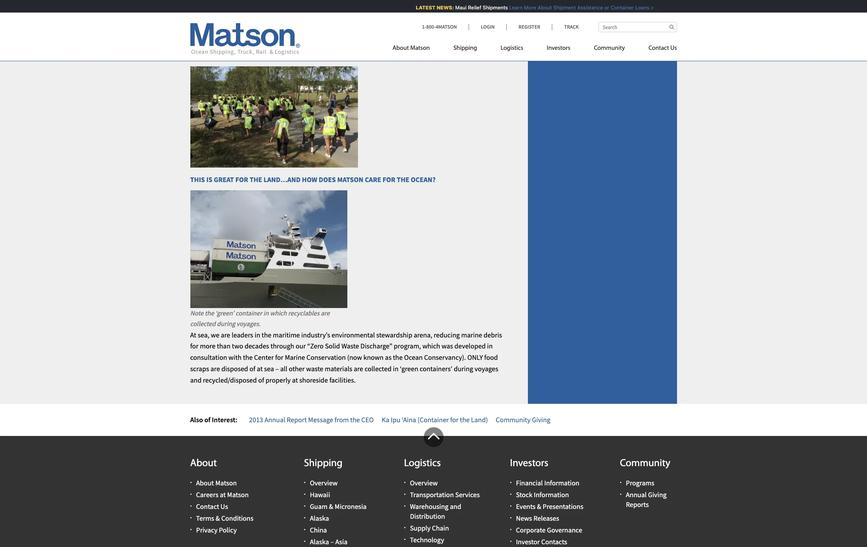 Task type: locate. For each thing, give the bounding box(es) containing it.
None search field
[[599, 22, 678, 32]]

all
[[281, 365, 288, 374]]

which inside "at sea, we are leaders in the maritime industry's environmental stewardship arena, reducing marine debris for more than two decades through our "zero solid waste discharge" program, which was developed in consultation with the center for marine conservation (now known as the ocean conservancy). only food scraps are disposed of at sea – all other waste materials are collected in 'green containers' during voyages and recycled/disposed of properly at shoreside facilities."
[[423, 342, 441, 351]]

about for about matson careers at matson contact us terms & conditions privacy policy
[[196, 479, 214, 488]]

2 horizontal spatial at
[[292, 376, 298, 385]]

footer containing about
[[0, 428, 868, 548]]

conservancy).
[[424, 353, 466, 362]]

1 horizontal spatial contact us link
[[637, 41, 678, 57]]

0 vertical spatial community
[[595, 45, 626, 51]]

programs annual giving reports
[[626, 479, 667, 510]]

2 overview link from the left
[[410, 479, 438, 488]]

2 vertical spatial and
[[450, 502, 462, 512]]

>
[[647, 4, 650, 11]]

& right guam
[[329, 502, 334, 512]]

qualifications and instructions. link
[[238, 17, 330, 26]]

container
[[236, 309, 262, 318]]

search image
[[670, 24, 675, 29]]

scraps
[[190, 365, 209, 374]]

footer
[[0, 428, 868, 548]]

1 horizontal spatial and
[[281, 17, 292, 26]]

alaska down china
[[310, 538, 329, 547]]

for right care
[[383, 175, 396, 184]]

1 horizontal spatial logistics
[[501, 45, 524, 51]]

information up events & presentations link
[[534, 491, 570, 500]]

1 vertical spatial matson
[[215, 479, 237, 488]]

0 horizontal spatial the
[[250, 175, 262, 184]]

distribution
[[410, 512, 445, 521]]

(container
[[418, 416, 449, 425]]

overview inside 'overview transportation services warehousing and distribution supply chain technology'
[[410, 479, 438, 488]]

for down at
[[190, 342, 199, 351]]

0 vertical spatial collected
[[190, 320, 216, 329]]

1 horizontal spatial about matson link
[[393, 41, 442, 57]]

in left 'green
[[393, 365, 399, 374]]

0 vertical spatial about matson link
[[393, 41, 442, 57]]

maritime
[[273, 331, 300, 340]]

to
[[353, 3, 359, 12]]

contact down careers
[[196, 502, 219, 512]]

contact us link
[[637, 41, 678, 57], [196, 502, 228, 512]]

1 horizontal spatial the
[[397, 175, 410, 184]]

matson down 1-
[[411, 45, 430, 51]]

about matson careers at matson contact us terms & conditions privacy policy
[[196, 479, 254, 535]]

stock
[[516, 491, 533, 500]]

'green'
[[216, 309, 234, 318]]

about matson link
[[393, 41, 442, 57], [196, 479, 237, 488]]

community down search search field
[[595, 45, 626, 51]]

shipment
[[550, 4, 572, 11]]

0 horizontal spatial for
[[236, 175, 248, 184]]

overview link for logistics
[[410, 479, 438, 488]]

for
[[234, 30, 243, 39], [190, 342, 199, 351], [275, 353, 284, 362], [451, 416, 459, 425]]

1 vertical spatial collected
[[365, 365, 392, 374]]

known
[[364, 353, 384, 362]]

hawaii link
[[310, 491, 330, 500]]

0 horizontal spatial us
[[221, 502, 228, 512]]

to apply, please carefully review the qualifications to determine if your non-profit qualifies.
[[204, 3, 471, 12]]

alaska down guam
[[310, 514, 329, 523]]

1 vertical spatial during
[[454, 365, 474, 374]]

0 vertical spatial annual
[[265, 416, 286, 425]]

1 overview from the left
[[310, 479, 338, 488]]

our up marine
[[296, 342, 306, 351]]

Search search field
[[599, 22, 678, 32]]

in right container
[[264, 309, 269, 318]]

are
[[321, 309, 330, 318], [221, 331, 230, 340], [211, 365, 220, 374], [354, 365, 364, 374]]

& up privacy policy link
[[216, 514, 220, 523]]

overview link
[[310, 479, 338, 488], [410, 479, 438, 488]]

1 horizontal spatial which
[[423, 342, 441, 351]]

1 vertical spatial annual
[[626, 491, 647, 500]]

during down only
[[454, 365, 474, 374]]

our up here
[[227, 17, 237, 26]]

financial information stock information events & presentations news releases corporate governance investor contacts
[[516, 479, 584, 547]]

0 horizontal spatial –
[[276, 365, 279, 374]]

1 horizontal spatial for
[[383, 175, 396, 184]]

land)
[[471, 416, 488, 425]]

logistics down register link
[[501, 45, 524, 51]]

are down consultation
[[211, 365, 220, 374]]

the right note
[[205, 309, 214, 318]]

1 vertical spatial contact
[[196, 502, 219, 512]]

how
[[302, 175, 318, 184]]

logistics down backtop image
[[404, 459, 441, 470]]

the right as
[[393, 353, 403, 362]]

1 horizontal spatial us
[[671, 45, 678, 51]]

'aina
[[402, 416, 417, 425]]

0 horizontal spatial shipping
[[304, 459, 343, 470]]

matson up careers at matson link at the left bottom of the page
[[215, 479, 237, 488]]

1 horizontal spatial overview link
[[410, 479, 438, 488]]

1 horizontal spatial &
[[329, 502, 334, 512]]

1 horizontal spatial annual
[[626, 491, 647, 500]]

of right also on the bottom
[[205, 416, 211, 425]]

learn
[[506, 4, 519, 11]]

privacy policy link
[[196, 526, 237, 535]]

and up form.
[[281, 17, 292, 26]]

qualifies.
[[444, 3, 471, 12]]

1 horizontal spatial shipping
[[454, 45, 478, 51]]

1 vertical spatial of
[[258, 376, 264, 385]]

&
[[329, 502, 334, 512], [537, 502, 542, 512], [216, 514, 220, 523]]

the up decades
[[262, 331, 272, 340]]

investor
[[516, 538, 540, 547]]

1 horizontal spatial collected
[[365, 365, 392, 374]]

0 vertical spatial at
[[257, 365, 263, 374]]

of down center at the left bottom of page
[[250, 365, 256, 374]]

0 vertical spatial us
[[671, 45, 678, 51]]

contact us link down search image
[[637, 41, 678, 57]]

0 horizontal spatial contact
[[196, 502, 219, 512]]

us down search image
[[671, 45, 678, 51]]

matson for about matson
[[411, 45, 430, 51]]

the right with
[[243, 353, 253, 362]]

1 vertical spatial which
[[423, 342, 441, 351]]

collected up sea,
[[190, 320, 216, 329]]

0 horizontal spatial collected
[[190, 320, 216, 329]]

which up maritime
[[270, 309, 287, 318]]

community up programs link
[[621, 459, 671, 470]]

leaders
[[232, 331, 253, 340]]

for right great
[[236, 175, 248, 184]]

for right here
[[234, 30, 243, 39]]

as
[[385, 353, 392, 362]]

& up "news releases" link
[[537, 502, 542, 512]]

0 horizontal spatial about matson link
[[196, 479, 237, 488]]

1 horizontal spatial at
[[257, 365, 263, 374]]

annual giving reports link
[[626, 491, 667, 510]]

0 horizontal spatial of
[[205, 416, 211, 425]]

0 horizontal spatial and
[[190, 376, 202, 385]]

section
[[518, 0, 687, 404]]

sea
[[264, 365, 274, 374]]

recycled/disposed
[[203, 376, 257, 385]]

0 vertical spatial which
[[270, 309, 287, 318]]

recyclables
[[288, 309, 320, 318]]

top menu navigation
[[393, 41, 678, 57]]

annual inside programs annual giving reports
[[626, 491, 647, 500]]

track link
[[553, 24, 579, 30]]

adahiitano@matson.com link
[[298, 44, 373, 53]]

industry's
[[302, 331, 331, 340]]

1 vertical spatial us
[[221, 502, 228, 512]]

annual
[[265, 416, 286, 425], [626, 491, 647, 500]]

1 horizontal spatial –
[[331, 538, 334, 547]]

1 vertical spatial alaska
[[310, 538, 329, 547]]

shipping down "4matson"
[[454, 45, 478, 51]]

matson up conditions
[[227, 491, 249, 500]]

2 horizontal spatial of
[[258, 376, 264, 385]]

application form. link
[[244, 30, 295, 39]]

ocean
[[404, 353, 423, 362]]

contact down search search field
[[649, 45, 670, 51]]

track
[[565, 24, 579, 30]]

the left ocean?
[[397, 175, 410, 184]]

alaska
[[310, 514, 329, 523], [310, 538, 329, 547]]

– left asia
[[331, 538, 334, 547]]

about matson link up careers at matson link at the left bottom of the page
[[196, 479, 237, 488]]

profit
[[427, 3, 443, 12]]

2 overview from the left
[[410, 479, 438, 488]]

0 vertical spatial our
[[227, 17, 237, 26]]

0 vertical spatial giving
[[532, 416, 551, 425]]

about inside "link"
[[393, 45, 409, 51]]

and inside "at sea, we are leaders in the maritime industry's environmental stewardship arena, reducing marine debris for more than two decades through our "zero solid waste discharge" program, which was developed in consultation with the center for marine conservation (now known as the ocean conservancy). only food scraps are disposed of at sea – all other waste materials are collected in 'green containers' during voyages and recycled/disposed of properly at shoreside facilities."
[[190, 376, 202, 385]]

which down arena,
[[423, 342, 441, 351]]

1 vertical spatial logistics
[[404, 459, 441, 470]]

0 vertical spatial logistics
[[501, 45, 524, 51]]

0 vertical spatial and
[[281, 17, 292, 26]]

at down the other on the left
[[292, 376, 298, 385]]

0 horizontal spatial overview link
[[310, 479, 338, 488]]

0 vertical spatial contact us link
[[637, 41, 678, 57]]

program,
[[394, 342, 421, 351]]

shipping up hawaii
[[304, 459, 343, 470]]

alaska – asia link
[[310, 538, 348, 547]]

collected
[[190, 320, 216, 329], [365, 365, 392, 374]]

– left all
[[276, 365, 279, 374]]

at sea, we are leaders in the maritime industry's environmental stewardship arena, reducing marine debris for more than two decades through our "zero solid waste discharge" program, which was developed in consultation with the center for marine conservation (now known as the ocean conservancy). only food scraps are disposed of at sea – all other waste materials are collected in 'green containers' during voyages and recycled/disposed of properly at shoreside facilities.
[[190, 331, 503, 385]]

us up terms & conditions link
[[221, 502, 228, 512]]

note the 'green' container in which recyclables are collected during voyages.
[[190, 309, 330, 329]]

0 vertical spatial alaska
[[310, 514, 329, 523]]

giving
[[532, 416, 551, 425], [649, 491, 667, 500]]

to
[[204, 3, 211, 12]]

1 vertical spatial information
[[534, 491, 570, 500]]

1 horizontal spatial giving
[[649, 491, 667, 500]]

stock information link
[[516, 491, 570, 500]]

1 overview link from the left
[[310, 479, 338, 488]]

instructions.
[[293, 17, 330, 26]]

community right land)
[[496, 416, 531, 425]]

privacy
[[196, 526, 218, 535]]

during down 'green'
[[217, 320, 235, 329]]

and down scraps
[[190, 376, 202, 385]]

overview up hawaii link
[[310, 479, 338, 488]]

giving inside programs annual giving reports
[[649, 491, 667, 500]]

transportation
[[410, 491, 454, 500]]

0 horizontal spatial during
[[217, 320, 235, 329]]

warehousing and distribution link
[[410, 502, 462, 521]]

at left sea
[[257, 365, 263, 374]]

1 vertical spatial investors
[[511, 459, 549, 470]]

0 vertical spatial information
[[545, 479, 580, 488]]

overview up transportation
[[410, 479, 438, 488]]

contact inside about matson careers at matson contact us terms & conditions privacy policy
[[196, 502, 219, 512]]

1 horizontal spatial during
[[454, 365, 474, 374]]

overview link up transportation
[[410, 479, 438, 488]]

annual right the 2013
[[265, 416, 286, 425]]

about inside about matson careers at matson contact us terms & conditions privacy policy
[[196, 479, 214, 488]]

are right recyclables
[[321, 309, 330, 318]]

0 horizontal spatial &
[[216, 514, 220, 523]]

assistance
[[574, 4, 599, 11]]

investors inside top menu navigation
[[547, 45, 571, 51]]

0 vertical spatial of
[[250, 365, 256, 374]]

1 vertical spatial our
[[296, 342, 306, 351]]

conservation
[[307, 353, 346, 362]]

the left land)
[[460, 416, 470, 425]]

contact
[[649, 45, 670, 51], [196, 502, 219, 512]]

overview inside overview hawaii guam & micronesia alaska china alaska – asia
[[310, 479, 338, 488]]

containers'
[[420, 365, 453, 374]]

adahiitano@matson.com
[[298, 44, 373, 53]]

overview link up hawaii link
[[310, 479, 338, 488]]

and down 'transportation services' link
[[450, 502, 462, 512]]

0 vertical spatial during
[[217, 320, 235, 329]]

2013 annual report message from the ceo link
[[249, 416, 374, 425]]

– inside overview hawaii guam & micronesia alaska china alaska – asia
[[331, 538, 334, 547]]

programs link
[[626, 479, 655, 488]]

matson
[[338, 175, 364, 184]]

0 vertical spatial contact
[[649, 45, 670, 51]]

0 horizontal spatial our
[[227, 17, 237, 26]]

1-800-4matson
[[422, 24, 457, 30]]

us
[[671, 45, 678, 51], [221, 502, 228, 512]]

1 horizontal spatial overview
[[410, 479, 438, 488]]

1 vertical spatial contact us link
[[196, 502, 228, 512]]

0 vertical spatial shipping
[[454, 45, 478, 51]]

0 vertical spatial –
[[276, 365, 279, 374]]

2013 annual report message from the ceo
[[249, 416, 374, 425]]

0 horizontal spatial at
[[220, 491, 226, 500]]

0 horizontal spatial annual
[[265, 416, 286, 425]]

0 vertical spatial matson
[[411, 45, 430, 51]]

conditions
[[221, 514, 254, 523]]

2 horizontal spatial and
[[450, 502, 462, 512]]

about matson link down 1-
[[393, 41, 442, 57]]

of down sea
[[258, 376, 264, 385]]

please
[[232, 3, 251, 12]]

in
[[264, 309, 269, 318], [255, 331, 260, 340], [488, 342, 493, 351], [393, 365, 399, 374]]

2 vertical spatial of
[[205, 416, 211, 425]]

2 horizontal spatial &
[[537, 502, 542, 512]]

at right careers
[[220, 491, 226, 500]]

apply,
[[213, 3, 231, 12]]

1 vertical spatial –
[[331, 538, 334, 547]]

0 vertical spatial investors
[[547, 45, 571, 51]]

1 horizontal spatial contact
[[649, 45, 670, 51]]

0 horizontal spatial overview
[[310, 479, 338, 488]]

our inside "at sea, we are leaders in the maritime industry's environmental stewardship arena, reducing marine debris for more than two decades through our "zero solid waste discharge" program, which was developed in consultation with the center for marine conservation (now known as the ocean conservancy). only food scraps are disposed of at sea – all other waste materials are collected in 'green containers' during voyages and recycled/disposed of properly at shoreside facilities."
[[296, 342, 306, 351]]

contact us link down careers
[[196, 502, 228, 512]]

2013
[[249, 416, 263, 425]]

1-
[[422, 24, 427, 30]]

1 vertical spatial and
[[190, 376, 202, 385]]

2 vertical spatial at
[[220, 491, 226, 500]]

investors up financial
[[511, 459, 549, 470]]

1 vertical spatial shipping
[[304, 459, 343, 470]]

information up stock information 'link' on the bottom of the page
[[545, 479, 580, 488]]

us inside about matson careers at matson contact us terms & conditions privacy policy
[[221, 502, 228, 512]]

matson inside "link"
[[411, 45, 430, 51]]

investor contacts link
[[516, 538, 568, 547]]

annual up reports
[[626, 491, 647, 500]]

and
[[281, 17, 292, 26], [190, 376, 202, 385], [450, 502, 462, 512]]

latest
[[412, 4, 432, 11]]

0 horizontal spatial which
[[270, 309, 287, 318]]

1 horizontal spatial our
[[296, 342, 306, 351]]

events
[[516, 502, 536, 512]]

at
[[257, 365, 263, 374], [292, 376, 298, 385], [220, 491, 226, 500]]

collected down known
[[365, 365, 392, 374]]

1 vertical spatial giving
[[649, 491, 667, 500]]

investors down track link
[[547, 45, 571, 51]]

ka
[[382, 416, 390, 425]]

1 vertical spatial about matson link
[[196, 479, 237, 488]]

reducing
[[434, 331, 460, 340]]

overview transportation services warehousing and distribution supply chain technology
[[410, 479, 480, 545]]

the left 'land…and'
[[250, 175, 262, 184]]



Task type: vqa. For each thing, say whether or not it's contained in the screenshot.
THE MICRONESIA for Guam & Micronesia
no



Task type: describe. For each thing, give the bounding box(es) containing it.
is
[[207, 175, 213, 184]]

developed
[[455, 342, 486, 351]]

annual for report
[[265, 416, 286, 425]]

login link
[[469, 24, 507, 30]]

guam & micronesia link
[[310, 502, 367, 512]]

thumb img 6477 1024 image
[[190, 66, 358, 168]]

micronesia
[[335, 502, 367, 512]]

1 vertical spatial at
[[292, 376, 298, 385]]

other
[[289, 365, 305, 374]]

and inside 'overview transportation services warehousing and distribution supply chain technology'
[[450, 502, 462, 512]]

review
[[280, 3, 299, 12]]

collected inside "at sea, we are leaders in the maritime industry's environmental stewardship arena, reducing marine debris for more than two decades through our "zero solid waste discharge" program, which was developed in consultation with the center for marine conservation (now known as the ocean conservancy). only food scraps are disposed of at sea – all other waste materials are collected in 'green containers' during voyages and recycled/disposed of properly at shoreside facilities."
[[365, 365, 392, 374]]

guam
[[310, 502, 328, 512]]

shipping inside shipping link
[[454, 45, 478, 51]]

loans
[[632, 4, 646, 11]]

food
[[485, 353, 498, 362]]

register
[[519, 24, 541, 30]]

qualifications
[[238, 17, 279, 26]]

– inside "at sea, we are leaders in the maritime industry's environmental stewardship arena, reducing marine debris for more than two decades through our "zero solid waste discharge" program, which was developed in consultation with the center for marine conservation (now known as the ocean conservancy). only food scraps are disposed of at sea – all other waste materials are collected in 'green containers' during voyages and recycled/disposed of properly at shoreside facilities."
[[276, 365, 279, 374]]

non-
[[413, 3, 427, 12]]

about matson
[[393, 45, 430, 51]]

corporate
[[516, 526, 546, 535]]

2 vertical spatial community
[[621, 459, 671, 470]]

for down through
[[275, 353, 284, 362]]

community link
[[583, 41, 637, 57]]

ka ipu 'aina (container for the land) link
[[382, 416, 488, 425]]

for right (container
[[451, 416, 459, 425]]

warehousing
[[410, 502, 449, 512]]

overview for transportation
[[410, 479, 438, 488]]

the left ceo
[[351, 416, 360, 425]]

(now
[[348, 353, 362, 362]]

corporate governance link
[[516, 526, 583, 535]]

two
[[232, 342, 243, 351]]

carefully
[[253, 3, 278, 12]]

financial information link
[[516, 479, 580, 488]]

more
[[520, 4, 533, 11]]

technology
[[410, 536, 445, 545]]

environmental
[[332, 331, 375, 340]]

1 horizontal spatial of
[[250, 365, 256, 374]]

message
[[308, 416, 334, 425]]

careers at matson link
[[196, 491, 249, 500]]

'green
[[400, 365, 419, 374]]

during inside "at sea, we are leaders in the maritime industry's environmental stewardship arena, reducing marine debris for more than two decades through our "zero solid waste discharge" program, which was developed in consultation with the center for marine conservation (now known as the ocean conservancy). only food scraps are disposed of at sea – all other waste materials are collected in 'green containers' during voyages and recycled/disposed of properly at shoreside facilities."
[[454, 365, 474, 374]]

great
[[214, 175, 234, 184]]

application
[[244, 30, 278, 39]]

1 for from the left
[[236, 175, 248, 184]]

with
[[229, 353, 242, 362]]

& inside overview hawaii guam & micronesia alaska china alaska – asia
[[329, 502, 334, 512]]

news releases link
[[516, 514, 560, 523]]

the inside note the 'green' container in which recyclables are collected during voyages.
[[205, 309, 214, 318]]

learn more about shipment assistance or container loans > link
[[506, 4, 650, 11]]

in inside note the 'green' container in which recyclables are collected during voyages.
[[264, 309, 269, 318]]

overview hawaii guam & micronesia alaska china alaska – asia
[[310, 479, 367, 547]]

here
[[220, 30, 233, 39]]

review
[[204, 17, 225, 26]]

community inside "link"
[[595, 45, 626, 51]]

arena,
[[414, 331, 433, 340]]

backtop image
[[424, 428, 444, 448]]

about matson link for careers at matson link at the left bottom of the page
[[196, 479, 237, 488]]

if
[[393, 3, 397, 12]]

collected inside note the 'green' container in which recyclables are collected during voyages.
[[190, 320, 216, 329]]

policy
[[219, 526, 237, 535]]

does
[[319, 175, 336, 184]]

about matson link for shipping link
[[393, 41, 442, 57]]

1 vertical spatial community
[[496, 416, 531, 425]]

contact us
[[649, 45, 678, 51]]

governance
[[548, 526, 583, 535]]

about for about
[[190, 459, 217, 470]]

4matson
[[436, 24, 457, 30]]

contacts
[[542, 538, 568, 547]]

marine
[[462, 331, 483, 340]]

are down (now
[[354, 365, 364, 374]]

form.
[[279, 30, 295, 39]]

us inside top menu navigation
[[671, 45, 678, 51]]

in up decades
[[255, 331, 260, 340]]

from
[[335, 416, 349, 425]]

land…and
[[264, 175, 301, 184]]

review our qualifications and instructions.
[[204, 17, 330, 26]]

than
[[217, 342, 231, 351]]

shoreside
[[300, 376, 328, 385]]

shipments
[[479, 4, 504, 11]]

ipu
[[391, 416, 401, 425]]

stewardship
[[377, 331, 413, 340]]

picture of a green container for recyclables aboard a matson vessel. image
[[190, 191, 348, 309]]

logistics inside logistics link
[[501, 45, 524, 51]]

2 vertical spatial matson
[[227, 491, 249, 500]]

supply chain link
[[410, 524, 449, 533]]

0 horizontal spatial logistics
[[404, 459, 441, 470]]

matson for about matson careers at matson contact us terms & conditions privacy policy
[[215, 479, 237, 488]]

contact inside top menu navigation
[[649, 45, 670, 51]]

1 alaska from the top
[[310, 514, 329, 523]]

which inside note the 'green' container in which recyclables are collected during voyages.
[[270, 309, 287, 318]]

qualifications
[[312, 3, 352, 12]]

during inside note the 'green' container in which recyclables are collected during voyages.
[[217, 320, 235, 329]]

overview link for shipping
[[310, 479, 338, 488]]

about for about matson
[[393, 45, 409, 51]]

center
[[254, 353, 274, 362]]

your
[[398, 3, 411, 12]]

questions/email
[[204, 44, 253, 53]]

& inside financial information stock information events & presentations news releases corporate governance investor contacts
[[537, 502, 542, 512]]

0 horizontal spatial giving
[[532, 416, 551, 425]]

are inside note the 'green' container in which recyclables are collected during voyages.
[[321, 309, 330, 318]]

shipping link
[[442, 41, 489, 57]]

"zero
[[307, 342, 324, 351]]

investors link
[[536, 41, 583, 57]]

supply
[[410, 524, 431, 533]]

in up food
[[488, 342, 493, 351]]

at inside about matson careers at matson contact us terms & conditions privacy policy
[[220, 491, 226, 500]]

programs
[[626, 479, 655, 488]]

care
[[365, 175, 382, 184]]

community giving
[[496, 416, 551, 425]]

1 the from the left
[[250, 175, 262, 184]]

annual for giving
[[626, 491, 647, 500]]

2 for from the left
[[383, 175, 396, 184]]

0 horizontal spatial contact us link
[[196, 502, 228, 512]]

presentations
[[543, 502, 584, 512]]

shipping inside footer
[[304, 459, 343, 470]]

overview for hawaii
[[310, 479, 338, 488]]

sea,
[[198, 331, 210, 340]]

ceo
[[362, 416, 374, 425]]

& inside about matson careers at matson contact us terms & conditions privacy policy
[[216, 514, 220, 523]]

2 the from the left
[[397, 175, 410, 184]]

are right the we
[[221, 331, 230, 340]]

terms & conditions link
[[196, 514, 254, 523]]

2 alaska from the top
[[310, 538, 329, 547]]

blue matson logo with ocean, shipping, truck, rail and logistics written beneath it. image
[[190, 23, 300, 55]]

the up instructions.
[[301, 3, 310, 12]]

marine
[[285, 353, 305, 362]]



